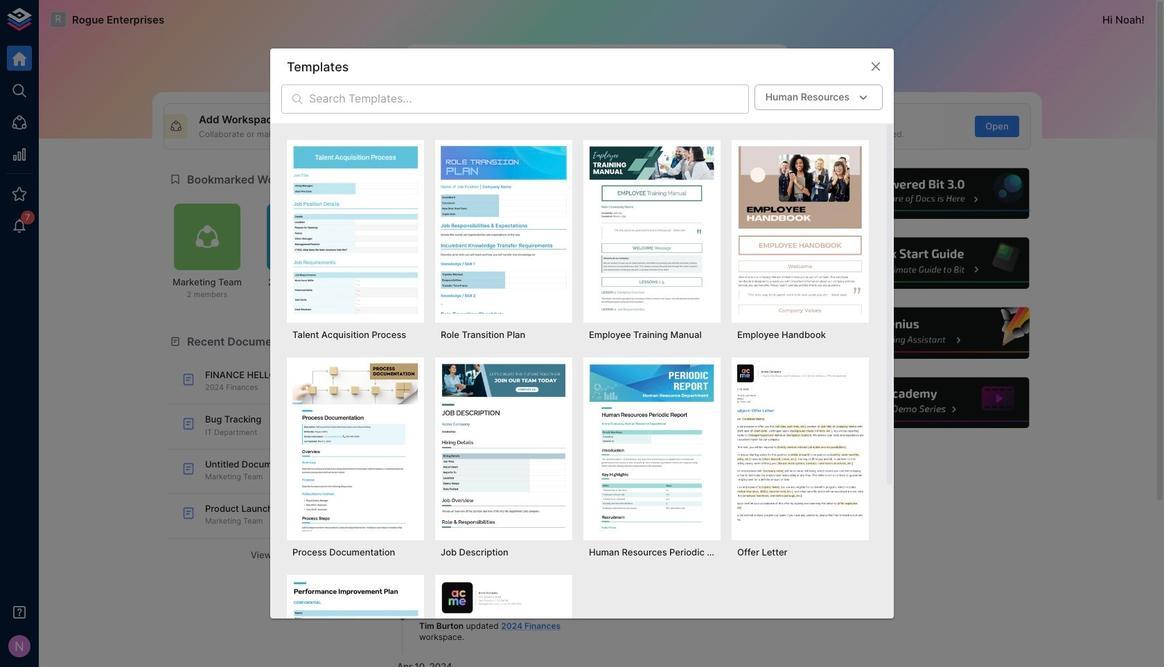 Task type: locate. For each thing, give the bounding box(es) containing it.
1 help image from the top
[[823, 166, 1032, 221]]

dialog
[[270, 49, 894, 668]]

Search Templates... text field
[[309, 85, 749, 114]]

3 help image from the top
[[823, 306, 1032, 361]]

employee training manual image
[[589, 146, 716, 314]]

employee handbook image
[[738, 146, 864, 314]]

human resources periodic report image
[[589, 364, 716, 532]]

2 help image from the top
[[823, 236, 1032, 291]]

job description image
[[441, 364, 567, 532]]

help image
[[823, 166, 1032, 221], [823, 236, 1032, 291], [823, 306, 1032, 361], [823, 376, 1032, 431]]



Task type: describe. For each thing, give the bounding box(es) containing it.
process documentation image
[[293, 364, 419, 532]]

4 help image from the top
[[823, 376, 1032, 431]]

performance improvement plan image
[[293, 581, 419, 668]]

employee handbook acknowledgement form image
[[441, 581, 567, 668]]

offer letter image
[[738, 364, 864, 532]]

talent acquisition process image
[[293, 146, 419, 314]]

role transition plan image
[[441, 146, 567, 314]]



Task type: vqa. For each thing, say whether or not it's contained in the screenshot.
Human Resources Periodic Report image
yes



